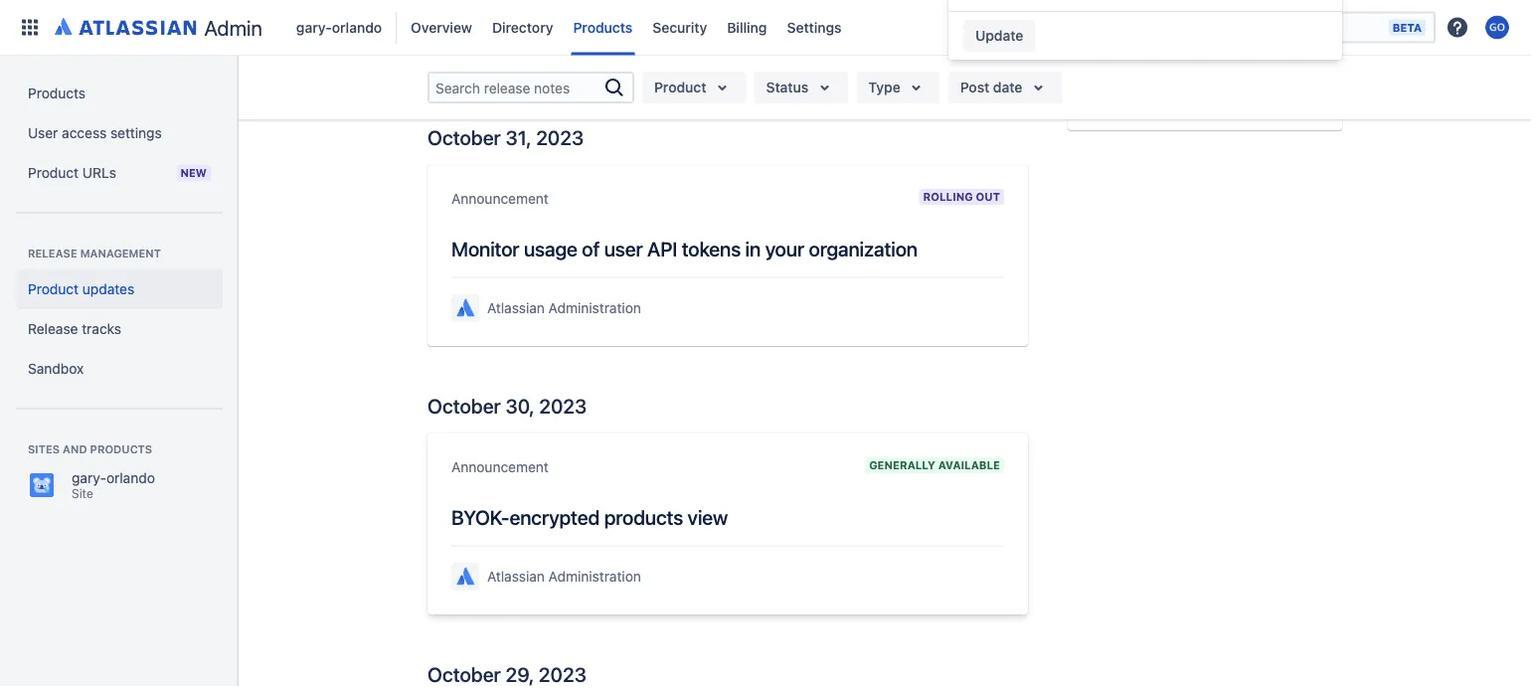 Task type: locate. For each thing, give the bounding box(es) containing it.
security
[[653, 19, 707, 35]]

search image
[[603, 76, 627, 99]]

billing
[[727, 19, 767, 35]]

atlassian administration down the encrypted
[[487, 568, 641, 585]]

are
[[1252, 68, 1272, 84]]

0 vertical spatial release
[[28, 247, 77, 260]]

product inside dropdown button
[[654, 79, 707, 95]]

2 administration from the top
[[549, 568, 641, 585]]

orlando inside gary-orlando site
[[106, 470, 155, 486]]

october left "31,"
[[428, 125, 501, 149]]

atlassian administration image down byok-
[[453, 565, 477, 589]]

2023 for october 31, 2023
[[536, 125, 584, 149]]

atlassian image
[[55, 14, 196, 38], [55, 14, 196, 38]]

of
[[582, 237, 600, 260]]

products
[[90, 443, 152, 456], [604, 505, 683, 529]]

1 horizontal spatial gary-
[[296, 19, 332, 35]]

release tracks
[[28, 321, 121, 337]]

0 vertical spatial atlassian administration image
[[453, 296, 477, 320]]

administration down byok-encrypted products view
[[549, 568, 641, 585]]

future.
[[1193, 88, 1236, 104]]

product down user
[[28, 165, 79, 181]]

global navigation element
[[12, 0, 1197, 55]]

release up sandbox
[[28, 321, 78, 337]]

1 vertical spatial atlassian administration
[[487, 568, 641, 585]]

atlassian administration image
[[453, 296, 477, 320], [453, 565, 477, 589]]

1 vertical spatial atlassian administration image
[[453, 565, 477, 589]]

2023 right '29,'
[[539, 662, 587, 686]]

atlassian administration
[[487, 300, 641, 316], [487, 568, 641, 585]]

products link up settings
[[16, 74, 223, 113]]

gary- inside gary-orlando site
[[72, 470, 106, 486]]

and
[[63, 443, 87, 456]]

release up "product updates"
[[28, 247, 77, 260]]

products link
[[567, 11, 639, 43], [16, 74, 223, 113]]

atlassian administration image down monitor
[[453, 296, 477, 320]]

byok-
[[451, 505, 510, 529]]

0 horizontal spatial orlando
[[106, 470, 155, 486]]

products
[[573, 19, 633, 35], [28, 85, 86, 101]]

1 vertical spatial administration
[[549, 568, 641, 585]]

directory link
[[486, 11, 559, 43]]

1 atlassian from the top
[[487, 300, 545, 316]]

october
[[428, 125, 501, 149], [428, 394, 501, 417], [428, 662, 501, 686]]

release
[[28, 247, 77, 260], [28, 321, 78, 337]]

0 vertical spatial orlando
[[332, 19, 382, 35]]

encrypted
[[510, 505, 600, 529]]

products up search icon on the left of the page
[[573, 19, 633, 35]]

post
[[960, 79, 990, 95]]

0 vertical spatial administration
[[549, 300, 641, 316]]

1 atlassian administration from the top
[[487, 300, 641, 316]]

check
[[1092, 68, 1133, 84]]

1 vertical spatial updates
[[82, 281, 134, 297]]

atlassian administration image down monitor
[[453, 296, 477, 320]]

1 horizontal spatial products
[[604, 505, 683, 529]]

administration for products
[[549, 568, 641, 585]]

gary-orlando site
[[72, 470, 155, 500]]

0 horizontal spatial updates
[[82, 281, 134, 297]]

rolling out
[[923, 190, 1000, 203]]

announcement up monitor
[[451, 190, 549, 207]]

products link up search icon on the left of the page
[[567, 11, 639, 43]]

overview
[[411, 19, 472, 35]]

1 vertical spatial gary-
[[72, 470, 106, 486]]

gary- right "admin"
[[296, 19, 332, 35]]

user
[[28, 125, 58, 141]]

administration down of
[[549, 300, 641, 316]]

1 announcement from the top
[[451, 190, 549, 207]]

user access settings link
[[16, 113, 223, 153]]

product
[[654, 79, 707, 95], [28, 165, 79, 181], [28, 281, 79, 297]]

updates down management
[[82, 281, 134, 297]]

atlassian administration down usage
[[487, 300, 641, 316]]

0 vertical spatial updates
[[1196, 68, 1248, 84]]

2 atlassian administration image from the top
[[453, 565, 477, 589]]

1 vertical spatial announcement
[[451, 459, 549, 475]]

in
[[745, 237, 761, 260]]

products up gary-orlando site
[[90, 443, 152, 456]]

generally
[[869, 459, 936, 472]]

update button
[[964, 20, 1036, 52]]

0 vertical spatial products link
[[567, 11, 639, 43]]

announcement for byok-
[[451, 459, 549, 475]]

3 october from the top
[[428, 662, 501, 686]]

0 vertical spatial october
[[428, 125, 501, 149]]

2 october from the top
[[428, 394, 501, 417]]

products inside global navigation element
[[573, 19, 633, 35]]

Search text field
[[430, 74, 603, 101]]

orlando left "overview"
[[332, 19, 382, 35]]

product down security link
[[654, 79, 707, 95]]

0 vertical spatial product
[[654, 79, 707, 95]]

october left '29,'
[[428, 662, 501, 686]]

orlando
[[332, 19, 382, 35], [106, 470, 155, 486]]

1 vertical spatial october
[[428, 394, 501, 417]]

2 atlassian administration image from the top
[[453, 565, 477, 589]]

october left the 30,
[[428, 394, 501, 417]]

2 vertical spatial 2023
[[539, 662, 587, 686]]

1 vertical spatial atlassian administration image
[[453, 565, 477, 589]]

products up user
[[28, 85, 86, 101]]

1 vertical spatial product
[[28, 165, 79, 181]]

0 vertical spatial 2023
[[536, 125, 584, 149]]

gary- down sites and products
[[72, 470, 106, 486]]

urls
[[82, 165, 116, 181]]

1 release from the top
[[28, 247, 77, 260]]

type button
[[857, 72, 940, 103]]

orlando for gary-orlando
[[332, 19, 382, 35]]

products left view
[[604, 505, 683, 529]]

0 vertical spatial atlassian administration
[[487, 300, 641, 316]]

byok-encrypted products view
[[451, 505, 728, 529]]

atlassian for monitor
[[487, 300, 545, 316]]

orlando down sites and products
[[106, 470, 155, 486]]

1 horizontal spatial orlando
[[332, 19, 382, 35]]

1 vertical spatial atlassian
[[487, 568, 545, 585]]

admin
[[204, 15, 262, 40]]

products for encrypted
[[604, 505, 683, 529]]

0 vertical spatial products
[[573, 19, 633, 35]]

atlassian down monitor
[[487, 300, 545, 316]]

updates up future. on the top right of the page
[[1196, 68, 1248, 84]]

1 horizontal spatial products link
[[567, 11, 639, 43]]

0 vertical spatial atlassian
[[487, 300, 545, 316]]

atlassian administration image down byok-
[[453, 565, 477, 589]]

gary-
[[296, 19, 332, 35], [72, 470, 106, 486]]

0 vertical spatial gary-
[[296, 19, 332, 35]]

confluence image
[[453, 28, 477, 52], [453, 28, 477, 52]]

1 vertical spatial orlando
[[106, 470, 155, 486]]

atlassian administration for encrypted
[[487, 568, 641, 585]]

1 vertical spatial products link
[[16, 74, 223, 113]]

out
[[1136, 68, 1157, 84]]

0 horizontal spatial products link
[[16, 74, 223, 113]]

2 release from the top
[[28, 321, 78, 337]]

product up release tracks
[[28, 281, 79, 297]]

administration for of
[[549, 300, 641, 316]]

announcement
[[451, 190, 549, 207], [451, 459, 549, 475]]

0 vertical spatial products
[[90, 443, 152, 456]]

1 vertical spatial 2023
[[539, 394, 587, 417]]

post date button
[[948, 72, 1063, 103]]

view
[[688, 505, 728, 529]]

1 administration from the top
[[549, 300, 641, 316]]

sites
[[28, 443, 60, 456]]

the
[[1169, 88, 1189, 104]]

administration
[[549, 300, 641, 316], [549, 568, 641, 585]]

product updates
[[28, 281, 134, 297]]

check out what updates are planned for the future. link
[[1068, 0, 1343, 130]]

2023 for october 30, 2023
[[539, 394, 587, 417]]

product button
[[642, 72, 746, 103]]

2 atlassian administration from the top
[[487, 568, 641, 585]]

0 vertical spatial atlassian administration image
[[453, 296, 477, 320]]

0 horizontal spatial gary-
[[72, 470, 106, 486]]

0 horizontal spatial products
[[28, 85, 86, 101]]

orlando inside global navigation element
[[332, 19, 382, 35]]

1 vertical spatial release
[[28, 321, 78, 337]]

1 vertical spatial products
[[28, 85, 86, 101]]

1 horizontal spatial updates
[[1196, 68, 1248, 84]]

gary-orlando link
[[290, 11, 388, 43]]

2 vertical spatial product
[[28, 281, 79, 297]]

1 horizontal spatial products
[[573, 19, 633, 35]]

2023
[[536, 125, 584, 149], [539, 394, 587, 417], [539, 662, 587, 686]]

monitor usage of user api tokens in your organization
[[451, 237, 918, 260]]

0 horizontal spatial products
[[90, 443, 152, 456]]

0 vertical spatial announcement
[[451, 190, 549, 207]]

open datetime selection image
[[1027, 76, 1051, 99]]

updates
[[1196, 68, 1248, 84], [82, 281, 134, 297]]

settings link
[[781, 11, 848, 43]]

gary-orlando
[[296, 19, 382, 35]]

security link
[[647, 11, 713, 43]]

october for october 30, 2023
[[428, 394, 501, 417]]

atlassian down byok-
[[487, 568, 545, 585]]

2023 for october 29, 2023
[[539, 662, 587, 686]]

1 october from the top
[[428, 125, 501, 149]]

products for products link within global navigation element
[[573, 19, 633, 35]]

2 vertical spatial october
[[428, 662, 501, 686]]

overview link
[[405, 11, 478, 43]]

atlassian
[[487, 300, 545, 316], [487, 568, 545, 585]]

2023 right "31,"
[[536, 125, 584, 149]]

atlassian administration image
[[453, 296, 477, 320], [453, 565, 477, 589]]

2 announcement from the top
[[451, 459, 549, 475]]

gary- inside global navigation element
[[296, 19, 332, 35]]

1 vertical spatial products
[[604, 505, 683, 529]]

announcement up byok-
[[451, 459, 549, 475]]

2023 right the 30,
[[539, 394, 587, 417]]

2 atlassian from the top
[[487, 568, 545, 585]]



Task type: describe. For each thing, give the bounding box(es) containing it.
help icon image
[[1446, 15, 1470, 39]]

new
[[180, 167, 207, 180]]

release for release tracks
[[28, 321, 78, 337]]

updates inside check out what updates are planned for the future.
[[1196, 68, 1248, 84]]

monitor
[[451, 237, 520, 260]]

october 31, 2023
[[428, 125, 584, 149]]

product for product updates
[[28, 281, 79, 297]]

atlassian for byok-
[[487, 568, 545, 585]]

gary- for gary-orlando
[[296, 19, 332, 35]]

atlassian administration for usage
[[487, 300, 641, 316]]

products for leftmost products link
[[28, 85, 86, 101]]

user access settings
[[28, 125, 162, 141]]

api
[[647, 237, 677, 260]]

tracks
[[82, 321, 121, 337]]

products for and
[[90, 443, 152, 456]]

product for product
[[654, 79, 707, 95]]

sites and products
[[28, 443, 152, 456]]

update
[[976, 27, 1024, 44]]

orlando for gary-orlando site
[[106, 470, 155, 486]]

Search field
[[1236, 9, 1389, 45]]

30,
[[506, 394, 535, 417]]

planned
[[1092, 88, 1143, 104]]

billing link
[[721, 11, 773, 43]]

october for october 29, 2023
[[428, 662, 501, 686]]

products link inside global navigation element
[[567, 11, 639, 43]]

generally available
[[869, 459, 1000, 472]]

settings
[[787, 19, 842, 35]]

admin link
[[48, 11, 270, 43]]

1 atlassian administration image from the top
[[453, 296, 477, 320]]

date
[[993, 79, 1023, 95]]

product updates link
[[16, 270, 223, 309]]

post date
[[960, 79, 1023, 95]]

admin banner
[[0, 0, 1532, 56]]

product urls
[[28, 165, 116, 181]]

what
[[1161, 68, 1192, 84]]

usage
[[524, 237, 578, 260]]

type
[[868, 79, 901, 95]]

release management
[[28, 247, 161, 260]]

organization
[[809, 237, 918, 260]]

29,
[[506, 662, 534, 686]]

site
[[72, 486, 93, 500]]

settings
[[110, 125, 162, 141]]

31,
[[506, 125, 532, 149]]

status
[[766, 79, 809, 95]]

announcement for monitor
[[451, 190, 549, 207]]

for
[[1147, 88, 1165, 104]]

confluence
[[487, 31, 561, 48]]

toggle navigation image
[[219, 80, 263, 119]]

access
[[62, 125, 107, 141]]

check out what updates are planned for the future.
[[1092, 68, 1272, 104]]

october 29, 2023
[[428, 662, 587, 686]]

available
[[938, 459, 1000, 472]]

sandbox link
[[16, 349, 223, 389]]

rolling
[[923, 190, 973, 203]]

release for release management
[[28, 247, 77, 260]]

management
[[80, 247, 161, 260]]

confluence link
[[428, 0, 1028, 78]]

product for product urls
[[28, 165, 79, 181]]

october 30, 2023
[[428, 394, 587, 417]]

account image
[[1486, 15, 1510, 39]]

out
[[976, 190, 1000, 203]]

beta
[[1393, 21, 1422, 34]]

directory
[[492, 19, 553, 35]]

sandbox
[[28, 361, 84, 377]]

october for october 31, 2023
[[428, 125, 501, 149]]

release tracks link
[[16, 309, 223, 349]]

appswitcher icon image
[[18, 15, 42, 39]]

user
[[604, 237, 643, 260]]

your
[[765, 237, 804, 260]]

status button
[[754, 72, 849, 103]]

tokens
[[682, 237, 741, 260]]

gary- for gary-orlando site
[[72, 470, 106, 486]]

1 atlassian administration image from the top
[[453, 296, 477, 320]]



Task type: vqa. For each thing, say whether or not it's contained in the screenshot.
Admin link
yes



